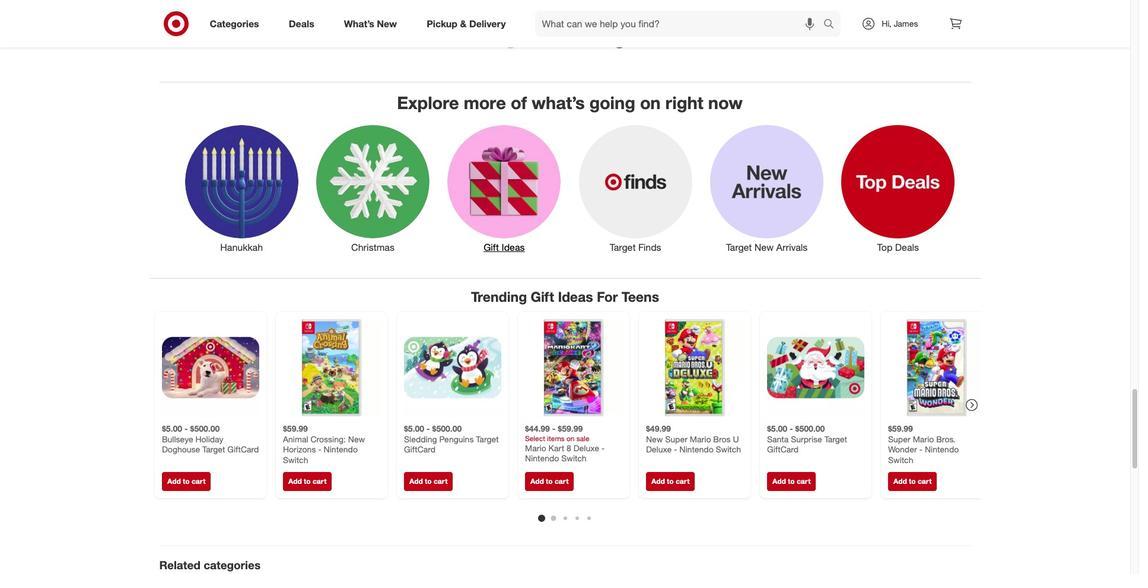 Task type: vqa. For each thing, say whether or not it's contained in the screenshot.


Task type: describe. For each thing, give the bounding box(es) containing it.
pickup
[[427, 18, 458, 29]]

super inside $49.99 new super mario bros u deluxe - nintendo switch
[[665, 434, 688, 445]]

categories
[[210, 18, 259, 29]]

add to cart button for sledding penguins target giftcard
[[404, 473, 453, 492]]

pickup & delivery
[[427, 18, 506, 29]]

delivery
[[470, 18, 506, 29]]

switch inside $44.99 - $59.99 select items on sale mario kart 8 deluxe - nintendo switch
[[561, 454, 587, 464]]

what's
[[344, 18, 375, 29]]

sledding
[[404, 434, 437, 445]]

add for $5.00 - $500.00 sledding penguins target giftcard
[[409, 478, 423, 486]]

cart for penguins
[[434, 478, 448, 486]]

james
[[894, 18, 919, 28]]

- inside $59.99 super mario bros. wonder - nintendo switch
[[920, 445, 923, 455]]

- inside $5.00 - $500.00 santa surprise target giftcard
[[790, 424, 793, 434]]

new for target
[[755, 241, 774, 253]]

add for $5.00 - $500.00 bullseye holiday doghouse target giftcard
[[167, 478, 181, 486]]

0 horizontal spatial gift
[[484, 241, 499, 253]]

add to cart button for bullseye holiday doghouse target giftcard
[[162, 473, 211, 492]]

trending
[[471, 288, 527, 305]]

add to cart for $59.99 animal crossing: new horizons - nintendo switch
[[288, 478, 326, 486]]

what's new link
[[334, 11, 412, 37]]

nintendo inside $44.99 - $59.99 select items on sale mario kart 8 deluxe - nintendo switch
[[525, 454, 559, 464]]

target new arrivals
[[726, 241, 808, 253]]

giftcard for $5.00 - $500.00 sledding penguins target giftcard
[[404, 445, 435, 455]]

for
[[597, 288, 618, 305]]

$5.00 for $5.00 - $500.00 bullseye holiday doghouse target giftcard
[[162, 424, 182, 434]]

select
[[525, 434, 545, 443]]

deluxe inside $44.99 - $59.99 select items on sale mario kart 8 deluxe - nintendo switch
[[574, 443, 599, 453]]

mario inside $59.99 super mario bros. wonder - nintendo switch
[[913, 434, 934, 445]]

to for super mario bros. wonder - nintendo switch
[[909, 478, 916, 486]]

right
[[666, 92, 704, 114]]

christmas
[[352, 241, 395, 253]]

$44.99
[[525, 424, 550, 434]]

hi, james
[[882, 18, 919, 28]]

$5.00 for $5.00 - $500.00 santa surprise target giftcard
[[767, 424, 788, 434]]

target left finds
[[610, 241, 636, 253]]

christmas link
[[307, 123, 439, 254]]

$59.99 super mario bros. wonder - nintendo switch
[[888, 424, 959, 465]]

$59.99 inside $44.99 - $59.99 select items on sale mario kart 8 deluxe - nintendo switch
[[558, 424, 583, 434]]

now
[[709, 92, 743, 114]]

u
[[733, 434, 739, 445]]

new for $49.99
[[646, 434, 663, 445]]

- inside $5.00 - $500.00 bullseye holiday doghouse target giftcard
[[184, 424, 188, 434]]

nintendo inside $59.99 super mario bros. wonder - nintendo switch
[[925, 445, 959, 455]]

teens
[[622, 288, 660, 305]]

on for items
[[567, 434, 575, 443]]

cart for surprise
[[797, 478, 811, 486]]

$49.99 new super mario bros u deluxe - nintendo switch
[[646, 424, 741, 455]]

pickup & delivery link
[[417, 11, 521, 37]]

to for sledding penguins target giftcard
[[425, 478, 432, 486]]

what's
[[532, 92, 585, 114]]

target finds
[[610, 241, 662, 253]]

bros.
[[937, 434, 956, 445]]

gift ideas
[[484, 241, 525, 253]]

add to cart for $44.99 - $59.99 select items on sale mario kart 8 deluxe - nintendo switch
[[530, 478, 569, 486]]

giftcard for $5.00 - $500.00 santa surprise target giftcard
[[767, 445, 799, 455]]

top deals
[[878, 241, 920, 253]]

explore
[[397, 92, 459, 114]]

add to cart for $5.00 - $500.00 bullseye holiday doghouse target giftcard
[[167, 478, 205, 486]]

add to cart for $5.00 - $500.00 santa surprise target giftcard
[[773, 478, 811, 486]]

&
[[460, 18, 467, 29]]

$5.00 - $500.00 sledding penguins target giftcard
[[404, 424, 499, 455]]

giftcard inside $5.00 - $500.00 bullseye holiday doghouse target giftcard
[[227, 445, 259, 455]]

animal
[[283, 434, 308, 445]]

add to cart for $5.00 - $500.00 sledding penguins target giftcard
[[409, 478, 448, 486]]

bullseye
[[162, 434, 193, 445]]

hanukkah
[[220, 241, 263, 253]]

crossing:
[[310, 434, 346, 445]]

1 vertical spatial ideas
[[558, 288, 593, 305]]

target left arrivals
[[726, 241, 752, 253]]

cart for bros
[[676, 478, 690, 486]]

target inside the $5.00 - $500.00 sledding penguins target giftcard
[[476, 434, 499, 445]]

hanukkah link
[[176, 123, 307, 254]]

$59.99 animal crossing: new horizons - nintendo switch
[[283, 424, 365, 465]]

add to cart button for new super mario bros u deluxe - nintendo switch
[[646, 473, 695, 492]]

add to cart button for mario kart 8 deluxe - nintendo switch
[[525, 473, 574, 492]]

new inside $59.99 animal crossing: new horizons - nintendo switch
[[348, 434, 365, 445]]



Task type: locate. For each thing, give the bounding box(es) containing it.
6 add to cart from the left
[[773, 478, 811, 486]]

0 horizontal spatial deluxe
[[574, 443, 599, 453]]

giftcard
[[227, 445, 259, 455], [404, 445, 435, 455], [767, 445, 799, 455]]

new
[[377, 18, 397, 29], [755, 241, 774, 253], [348, 434, 365, 445], [646, 434, 663, 445]]

gift ideas link
[[439, 123, 570, 254]]

nintendo down the kart
[[525, 454, 559, 464]]

surprise
[[791, 434, 822, 445]]

3 giftcard from the left
[[767, 445, 799, 455]]

on for going
[[641, 92, 661, 114]]

add to cart button down the wonder
[[888, 473, 937, 492]]

0 horizontal spatial $5.00
[[162, 424, 182, 434]]

$5.00 - $500.00 santa surprise target giftcard
[[767, 424, 847, 455]]

cart down surprise on the bottom right of the page
[[797, 478, 811, 486]]

$59.99 up animal
[[283, 424, 308, 434]]

$59.99 inside $59.99 animal crossing: new horizons - nintendo switch
[[283, 424, 308, 434]]

related
[[159, 559, 201, 573]]

$5.00 up santa
[[767, 424, 788, 434]]

2 super from the left
[[888, 434, 911, 445]]

new inside what's new link
[[377, 18, 397, 29]]

on left the "sale"
[[567, 434, 575, 443]]

0 horizontal spatial on
[[567, 434, 575, 443]]

arrivals
[[777, 241, 808, 253]]

$5.00 inside the $5.00 - $500.00 sledding penguins target giftcard
[[404, 424, 424, 434]]

search
[[819, 19, 847, 31]]

items
[[547, 434, 565, 443]]

nintendo down bros.
[[925, 445, 959, 455]]

2 horizontal spatial mario
[[913, 434, 934, 445]]

explore more of what's going on right now
[[397, 92, 743, 114]]

deluxe right 8
[[574, 443, 599, 453]]

2 add to cart from the left
[[288, 478, 326, 486]]

$5.00 up bullseye
[[162, 424, 182, 434]]

0 horizontal spatial super
[[665, 434, 688, 445]]

on inside $44.99 - $59.99 select items on sale mario kart 8 deluxe - nintendo switch
[[567, 434, 575, 443]]

2 horizontal spatial $5.00
[[767, 424, 788, 434]]

gift up 'trending'
[[484, 241, 499, 253]]

$59.99
[[283, 424, 308, 434], [558, 424, 583, 434], [888, 424, 913, 434]]

1 $59.99 from the left
[[283, 424, 308, 434]]

$5.00 up sledding
[[404, 424, 424, 434]]

gift right 'trending'
[[531, 288, 555, 305]]

2 giftcard from the left
[[404, 445, 435, 455]]

3 add from the left
[[409, 478, 423, 486]]

1 horizontal spatial super
[[888, 434, 911, 445]]

- inside $49.99 new super mario bros u deluxe - nintendo switch
[[674, 445, 677, 455]]

5 add to cart button from the left
[[646, 473, 695, 492]]

add down the wonder
[[894, 478, 907, 486]]

$500.00 up holiday
[[190, 424, 220, 434]]

to down sledding
[[425, 478, 432, 486]]

of
[[511, 92, 527, 114]]

2 $59.99 from the left
[[558, 424, 583, 434]]

add to cart for $59.99 super mario bros. wonder - nintendo switch
[[894, 478, 932, 486]]

6 add to cart button from the left
[[767, 473, 816, 492]]

1 giftcard from the left
[[227, 445, 259, 455]]

switch down the wonder
[[888, 455, 914, 465]]

target right surprise on the bottom right of the page
[[825, 434, 847, 445]]

6 cart from the left
[[797, 478, 811, 486]]

categories
[[204, 559, 261, 573]]

3 to from the left
[[425, 478, 432, 486]]

mario left bros
[[690, 434, 711, 445]]

cart for horizons
[[313, 478, 326, 486]]

7 add to cart button from the left
[[888, 473, 937, 492]]

2 add to cart button from the left
[[283, 473, 332, 492]]

to for mario kart 8 deluxe - nintendo switch
[[546, 478, 553, 486]]

7 to from the left
[[909, 478, 916, 486]]

top deals link
[[833, 123, 964, 254]]

1 add to cart button from the left
[[162, 473, 211, 492]]

penguins
[[439, 434, 474, 445]]

add to cart down the wonder
[[894, 478, 932, 486]]

1 $500.00 from the left
[[190, 424, 220, 434]]

4 add to cart button from the left
[[525, 473, 574, 492]]

ideas
[[502, 241, 525, 253], [558, 288, 593, 305]]

4 add to cart from the left
[[530, 478, 569, 486]]

deluxe
[[574, 443, 599, 453], [646, 445, 672, 455]]

0 horizontal spatial ideas
[[502, 241, 525, 253]]

3 cart from the left
[[434, 478, 448, 486]]

super mario bros. wonder - nintendo switch image
[[888, 320, 986, 417], [888, 320, 986, 417]]

search button
[[819, 11, 847, 39]]

finds
[[639, 241, 662, 253]]

1 horizontal spatial gift
[[531, 288, 555, 305]]

3 $5.00 from the left
[[767, 424, 788, 434]]

deals link
[[279, 11, 329, 37]]

1 vertical spatial on
[[567, 434, 575, 443]]

1 horizontal spatial $59.99
[[558, 424, 583, 434]]

new inside $49.99 new super mario bros u deluxe - nintendo switch
[[646, 434, 663, 445]]

new left arrivals
[[755, 241, 774, 253]]

nintendo down crossing:
[[324, 445, 358, 455]]

categories link
[[200, 11, 274, 37]]

add to cart for $49.99 new super mario bros u deluxe - nintendo switch
[[652, 478, 690, 486]]

2 $500.00 from the left
[[432, 424, 462, 434]]

new inside "target new arrivals" link
[[755, 241, 774, 253]]

sale
[[577, 434, 590, 443]]

add to cart down "doghouse"
[[167, 478, 205, 486]]

mario
[[690, 434, 711, 445], [913, 434, 934, 445], [525, 443, 546, 453]]

2 add from the left
[[288, 478, 302, 486]]

target right the penguins
[[476, 434, 499, 445]]

$500.00 inside $5.00 - $500.00 santa surprise target giftcard
[[796, 424, 825, 434]]

super inside $59.99 super mario bros. wonder - nintendo switch
[[888, 434, 911, 445]]

santa surprise target giftcard image
[[767, 320, 865, 417]]

add for $49.99 new super mario bros u deluxe - nintendo switch
[[652, 478, 665, 486]]

1 cart from the left
[[191, 478, 205, 486]]

to down the wonder
[[909, 478, 916, 486]]

add to cart down santa
[[773, 478, 811, 486]]

mario left bros.
[[913, 434, 934, 445]]

deals right top
[[896, 241, 920, 253]]

0 vertical spatial ideas
[[502, 241, 525, 253]]

related categories
[[159, 559, 261, 573]]

$5.00
[[162, 424, 182, 434], [404, 424, 424, 434], [767, 424, 788, 434]]

0 horizontal spatial deals
[[289, 18, 315, 29]]

ideas left for
[[558, 288, 593, 305]]

to down horizons
[[304, 478, 311, 486]]

switch inside $59.99 animal crossing: new horizons - nintendo switch
[[283, 455, 308, 465]]

2 cart from the left
[[313, 478, 326, 486]]

cart down $59.99 super mario bros. wonder - nintendo switch
[[918, 478, 932, 486]]

add down $49.99
[[652, 478, 665, 486]]

cart down "doghouse"
[[191, 478, 205, 486]]

nintendo inside $59.99 animal crossing: new horizons - nintendo switch
[[324, 445, 358, 455]]

sledding penguins target giftcard image
[[404, 320, 501, 417]]

kart
[[549, 443, 564, 453]]

gift
[[484, 241, 499, 253], [531, 288, 555, 305]]

to for santa surprise target giftcard
[[788, 478, 795, 486]]

super down $49.99
[[665, 434, 688, 445]]

add to cart button down the kart
[[525, 473, 574, 492]]

doghouse
[[162, 445, 200, 455]]

add to cart button for animal crossing: new horizons - nintendo switch
[[283, 473, 332, 492]]

add to cart button
[[162, 473, 211, 492], [283, 473, 332, 492], [404, 473, 453, 492], [525, 473, 574, 492], [646, 473, 695, 492], [767, 473, 816, 492], [888, 473, 937, 492]]

add down santa
[[773, 478, 786, 486]]

7 add to cart from the left
[[894, 478, 932, 486]]

What can we help you find? suggestions appear below search field
[[535, 11, 827, 37]]

giftcard inside the $5.00 - $500.00 sledding penguins target giftcard
[[404, 445, 435, 455]]

$500.00 inside the $5.00 - $500.00 sledding penguins target giftcard
[[432, 424, 462, 434]]

add to cart button down "doghouse"
[[162, 473, 211, 492]]

switch inside $59.99 super mario bros. wonder - nintendo switch
[[888, 455, 914, 465]]

super up the wonder
[[888, 434, 911, 445]]

santa
[[767, 434, 789, 445]]

$44.99 - $59.99 select items on sale mario kart 8 deluxe - nintendo switch
[[525, 424, 605, 464]]

to for new super mario bros u deluxe - nintendo switch
[[667, 478, 674, 486]]

$500.00 up the penguins
[[432, 424, 462, 434]]

1 add from the left
[[167, 478, 181, 486]]

add down sledding
[[409, 478, 423, 486]]

super
[[665, 434, 688, 445], [888, 434, 911, 445]]

add for $59.99 super mario bros. wonder - nintendo switch
[[894, 478, 907, 486]]

$59.99 up the wonder
[[888, 424, 913, 434]]

cart down the kart
[[555, 478, 569, 486]]

7 add from the left
[[894, 478, 907, 486]]

5 cart from the left
[[676, 478, 690, 486]]

$59.99 for $59.99 super mario bros. wonder - nintendo switch
[[888, 424, 913, 434]]

to down santa
[[788, 478, 795, 486]]

giftcard left horizons
[[227, 445, 259, 455]]

switch down bros
[[716, 445, 741, 455]]

top
[[878, 241, 893, 253]]

target
[[610, 241, 636, 253], [726, 241, 752, 253], [476, 434, 499, 445], [825, 434, 847, 445], [202, 445, 225, 455]]

cart for wonder
[[918, 478, 932, 486]]

mario inside $44.99 - $59.99 select items on sale mario kart 8 deluxe - nintendo switch
[[525, 443, 546, 453]]

horizons
[[283, 445, 316, 455]]

add to cart button for super mario bros. wonder - nintendo switch
[[888, 473, 937, 492]]

2 horizontal spatial giftcard
[[767, 445, 799, 455]]

to down "doghouse"
[[183, 478, 189, 486]]

new down $49.99
[[646, 434, 663, 445]]

5 add to cart from the left
[[652, 478, 690, 486]]

to for bullseye holiday doghouse target giftcard
[[183, 478, 189, 486]]

more
[[464, 92, 506, 114]]

5 add from the left
[[652, 478, 665, 486]]

mario down $44.99
[[525, 443, 546, 453]]

new for what's
[[377, 18, 397, 29]]

add to cart button down horizons
[[283, 473, 332, 492]]

0 vertical spatial deals
[[289, 18, 315, 29]]

holiday
[[195, 434, 223, 445]]

- inside $59.99 animal crossing: new horizons - nintendo switch
[[318, 445, 321, 455]]

add for $59.99 animal crossing: new horizons - nintendo switch
[[288, 478, 302, 486]]

mario inside $49.99 new super mario bros u deluxe - nintendo switch
[[690, 434, 711, 445]]

new right crossing:
[[348, 434, 365, 445]]

4 to from the left
[[546, 478, 553, 486]]

switch down 8
[[561, 454, 587, 464]]

1 vertical spatial deals
[[896, 241, 920, 253]]

$500.00 for holiday
[[190, 424, 220, 434]]

1 horizontal spatial $500.00
[[432, 424, 462, 434]]

add
[[167, 478, 181, 486], [288, 478, 302, 486], [409, 478, 423, 486], [530, 478, 544, 486], [652, 478, 665, 486], [773, 478, 786, 486], [894, 478, 907, 486]]

$500.00 inside $5.00 - $500.00 bullseye holiday doghouse target giftcard
[[190, 424, 220, 434]]

deluxe inside $49.99 new super mario bros u deluxe - nintendo switch
[[646, 445, 672, 455]]

1 $5.00 from the left
[[162, 424, 182, 434]]

switch down horizons
[[283, 455, 308, 465]]

giftcard inside $5.00 - $500.00 santa surprise target giftcard
[[767, 445, 799, 455]]

add to cart down the kart
[[530, 478, 569, 486]]

-
[[184, 424, 188, 434], [427, 424, 430, 434], [552, 424, 556, 434], [790, 424, 793, 434], [602, 443, 605, 453], [318, 445, 321, 455], [674, 445, 677, 455], [920, 445, 923, 455]]

add to cart button down santa
[[767, 473, 816, 492]]

1 horizontal spatial ideas
[[558, 288, 593, 305]]

2 horizontal spatial $59.99
[[888, 424, 913, 434]]

mario kart 8 deluxe - nintendo switch image
[[525, 320, 622, 417], [525, 320, 622, 417]]

nintendo
[[324, 445, 358, 455], [680, 445, 714, 455], [925, 445, 959, 455], [525, 454, 559, 464]]

1 horizontal spatial on
[[641, 92, 661, 114]]

cart down $49.99 new super mario bros u deluxe - nintendo switch
[[676, 478, 690, 486]]

to
[[183, 478, 189, 486], [304, 478, 311, 486], [425, 478, 432, 486], [546, 478, 553, 486], [667, 478, 674, 486], [788, 478, 795, 486], [909, 478, 916, 486]]

switch
[[716, 445, 741, 455], [561, 454, 587, 464], [283, 455, 308, 465], [888, 455, 914, 465]]

$5.00 - $500.00 bullseye holiday doghouse target giftcard
[[162, 424, 259, 455]]

ideas up 'trending'
[[502, 241, 525, 253]]

1 horizontal spatial mario
[[690, 434, 711, 445]]

to down the kart
[[546, 478, 553, 486]]

$59.99 up the "sale"
[[558, 424, 583, 434]]

0 horizontal spatial mario
[[525, 443, 546, 453]]

$59.99 for $59.99 animal crossing: new horizons - nintendo switch
[[283, 424, 308, 434]]

0 vertical spatial gift
[[484, 241, 499, 253]]

1 super from the left
[[665, 434, 688, 445]]

bros
[[714, 434, 731, 445]]

cart for holiday
[[191, 478, 205, 486]]

7 cart from the left
[[918, 478, 932, 486]]

new right "what's"
[[377, 18, 397, 29]]

target inside $5.00 - $500.00 bullseye holiday doghouse target giftcard
[[202, 445, 225, 455]]

add for $44.99 - $59.99 select items on sale mario kart 8 deluxe - nintendo switch
[[530, 478, 544, 486]]

animal crossing: new horizons - nintendo switch image
[[283, 320, 380, 417], [283, 320, 380, 417]]

0 horizontal spatial $59.99
[[283, 424, 308, 434]]

4 cart from the left
[[555, 478, 569, 486]]

new super mario bros u deluxe - nintendo switch image
[[646, 320, 744, 417], [646, 320, 744, 417]]

target inside $5.00 - $500.00 santa surprise target giftcard
[[825, 434, 847, 445]]

add for $5.00 - $500.00 santa surprise target giftcard
[[773, 478, 786, 486]]

add down horizons
[[288, 478, 302, 486]]

going
[[590, 92, 636, 114]]

on left right
[[641, 92, 661, 114]]

hi,
[[882, 18, 892, 28]]

add to cart down $49.99 new super mario bros u deluxe - nintendo switch
[[652, 478, 690, 486]]

4 add from the left
[[530, 478, 544, 486]]

$500.00 for surprise
[[796, 424, 825, 434]]

2 $5.00 from the left
[[404, 424, 424, 434]]

nintendo inside $49.99 new super mario bros u deluxe - nintendo switch
[[680, 445, 714, 455]]

add to cart down sledding
[[409, 478, 448, 486]]

1 add to cart from the left
[[167, 478, 205, 486]]

1 vertical spatial gift
[[531, 288, 555, 305]]

$5.00 inside $5.00 - $500.00 bullseye holiday doghouse target giftcard
[[162, 424, 182, 434]]

giftcard down santa
[[767, 445, 799, 455]]

target new arrivals link
[[702, 123, 833, 254]]

8
[[567, 443, 571, 453]]

add to cart button down sledding
[[404, 473, 453, 492]]

1 horizontal spatial giftcard
[[404, 445, 435, 455]]

1 horizontal spatial $5.00
[[404, 424, 424, 434]]

5 to from the left
[[667, 478, 674, 486]]

2 to from the left
[[304, 478, 311, 486]]

add to cart button for santa surprise target giftcard
[[767, 473, 816, 492]]

1 horizontal spatial deluxe
[[646, 445, 672, 455]]

$59.99 inside $59.99 super mario bros. wonder - nintendo switch
[[888, 424, 913, 434]]

deals
[[289, 18, 315, 29], [896, 241, 920, 253]]

cart down $59.99 animal crossing: new horizons - nintendo switch
[[313, 478, 326, 486]]

add to cart button down $49.99 new super mario bros u deluxe - nintendo switch
[[646, 473, 695, 492]]

$5.00 inside $5.00 - $500.00 santa surprise target giftcard
[[767, 424, 788, 434]]

cart
[[191, 478, 205, 486], [313, 478, 326, 486], [434, 478, 448, 486], [555, 478, 569, 486], [676, 478, 690, 486], [797, 478, 811, 486], [918, 478, 932, 486]]

to for animal crossing: new horizons - nintendo switch
[[304, 478, 311, 486]]

on
[[641, 92, 661, 114], [567, 434, 575, 443]]

deluxe down $49.99
[[646, 445, 672, 455]]

2 horizontal spatial $500.00
[[796, 424, 825, 434]]

1 to from the left
[[183, 478, 189, 486]]

$500.00 for penguins
[[432, 424, 462, 434]]

deals left "what's"
[[289, 18, 315, 29]]

3 $59.99 from the left
[[888, 424, 913, 434]]

6 add from the left
[[773, 478, 786, 486]]

what's new
[[344, 18, 397, 29]]

switch inside $49.99 new super mario bros u deluxe - nintendo switch
[[716, 445, 741, 455]]

giftcard down sledding
[[404, 445, 435, 455]]

0 horizontal spatial $500.00
[[190, 424, 220, 434]]

$49.99
[[646, 424, 671, 434]]

add to cart
[[167, 478, 205, 486], [288, 478, 326, 486], [409, 478, 448, 486], [530, 478, 569, 486], [652, 478, 690, 486], [773, 478, 811, 486], [894, 478, 932, 486]]

$500.00
[[190, 424, 220, 434], [432, 424, 462, 434], [796, 424, 825, 434]]

$5.00 for $5.00 - $500.00 sledding penguins target giftcard
[[404, 424, 424, 434]]

3 add to cart from the left
[[409, 478, 448, 486]]

add down select
[[530, 478, 544, 486]]

trending gift ideas for teens
[[471, 288, 660, 305]]

target down holiday
[[202, 445, 225, 455]]

3 $500.00 from the left
[[796, 424, 825, 434]]

6 to from the left
[[788, 478, 795, 486]]

nintendo down bros
[[680, 445, 714, 455]]

0 vertical spatial on
[[641, 92, 661, 114]]

add down "doghouse"
[[167, 478, 181, 486]]

target finds link
[[570, 123, 702, 254]]

$500.00 up surprise on the bottom right of the page
[[796, 424, 825, 434]]

add to cart down horizons
[[288, 478, 326, 486]]

cart for items
[[555, 478, 569, 486]]

cart down the $5.00 - $500.00 sledding penguins target giftcard
[[434, 478, 448, 486]]

3 add to cart button from the left
[[404, 473, 453, 492]]

- inside the $5.00 - $500.00 sledding penguins target giftcard
[[427, 424, 430, 434]]

0 horizontal spatial giftcard
[[227, 445, 259, 455]]

1 horizontal spatial deals
[[896, 241, 920, 253]]

wonder
[[888, 445, 917, 455]]

to down $49.99 new super mario bros u deluxe - nintendo switch
[[667, 478, 674, 486]]

bullseye holiday doghouse target giftcard image
[[162, 320, 259, 417]]



